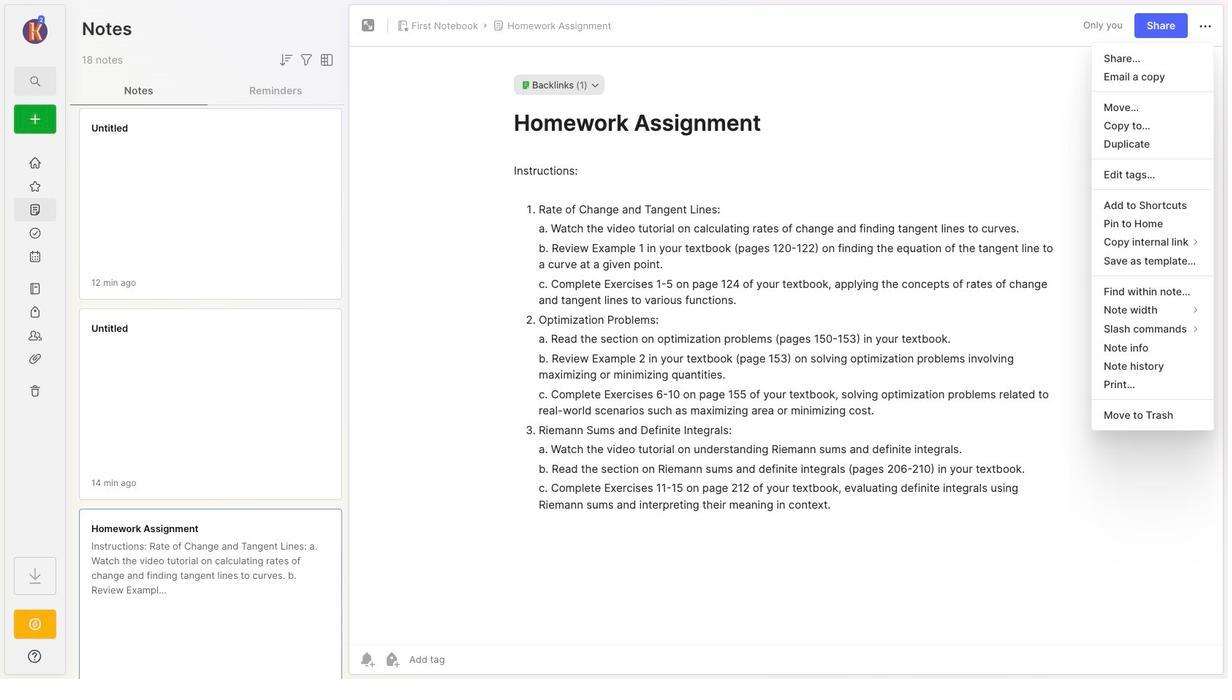 Task type: locate. For each thing, give the bounding box(es) containing it.
Note Editor text field
[[349, 46, 1223, 644]]

click to expand image
[[64, 652, 75, 670]]

Copy internal link field
[[1092, 232, 1214, 251]]

tab list
[[70, 76, 344, 105]]

Sort options field
[[277, 51, 295, 69]]

tree
[[5, 143, 65, 544]]

tree inside main element
[[5, 143, 65, 544]]

View options field
[[315, 51, 336, 69]]

main element
[[0, 0, 70, 679]]

Note width field
[[1092, 300, 1214, 319]]

upgrade image
[[26, 616, 44, 633]]

Add filters field
[[298, 51, 315, 69]]

add tag image
[[383, 651, 401, 668]]

home image
[[28, 156, 42, 170]]

note window element
[[349, 4, 1224, 679]]



Task type: vqa. For each thing, say whether or not it's contained in the screenshot.
Expand Notebooks image
no



Task type: describe. For each thing, give the bounding box(es) containing it.
add a reminder image
[[358, 651, 376, 668]]

Add tag field
[[408, 653, 518, 666]]

expand note image
[[360, 17, 377, 34]]

more actions image
[[1197, 17, 1214, 35]]

WHAT'S NEW field
[[5, 645, 65, 668]]

Account field
[[5, 14, 65, 46]]

Slash commands field
[[1092, 319, 1214, 338]]

dropdown list menu
[[1092, 49, 1214, 424]]

edit search image
[[26, 72, 44, 90]]

add filters image
[[298, 51, 315, 69]]

More actions field
[[1197, 16, 1214, 35]]



